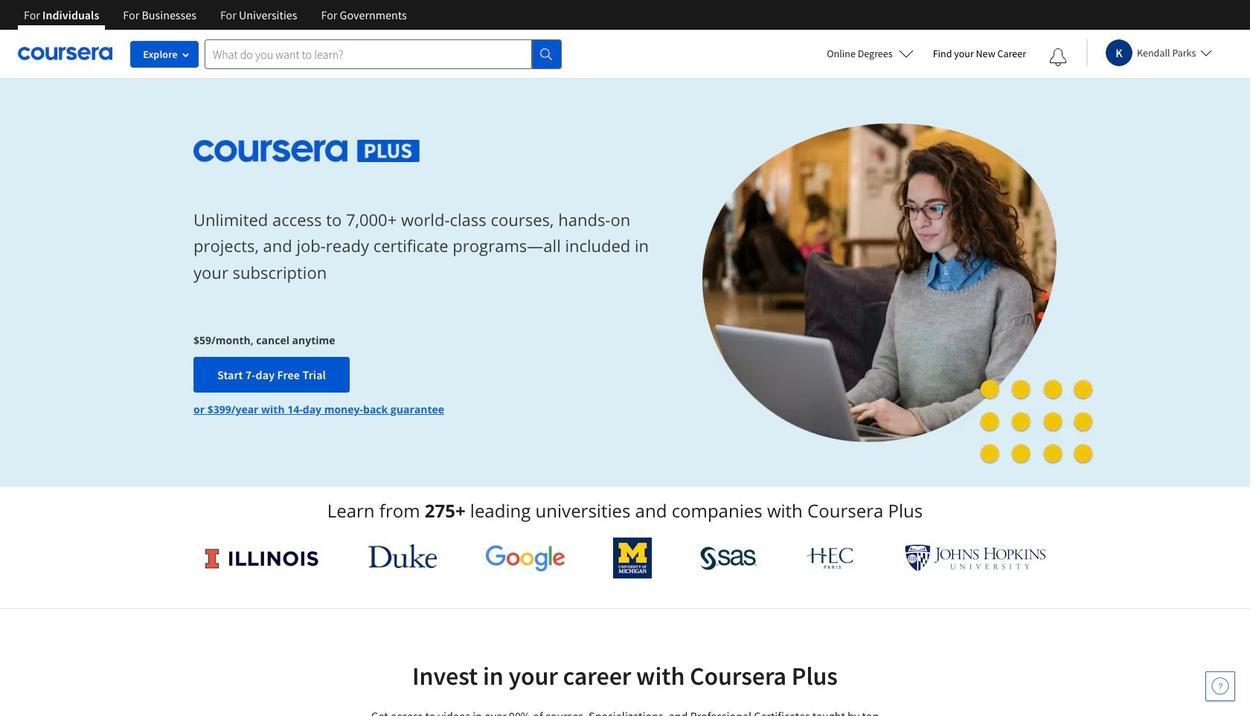 Task type: vqa. For each thing, say whether or not it's contained in the screenshot.
Johns Hopkins University image
yes



Task type: describe. For each thing, give the bounding box(es) containing it.
hec paris image
[[805, 543, 857, 574]]

university of michigan image
[[614, 538, 652, 579]]

What do you want to learn? text field
[[205, 39, 532, 69]]

duke university image
[[368, 545, 437, 569]]

help center image
[[1212, 678, 1230, 696]]



Task type: locate. For each thing, give the bounding box(es) containing it.
sas image
[[700, 547, 757, 571]]

coursera plus image
[[194, 140, 420, 162]]

None search field
[[205, 39, 562, 69]]

coursera image
[[18, 42, 112, 66]]

google image
[[485, 545, 566, 572]]

banner navigation
[[12, 0, 419, 30]]

johns hopkins university image
[[905, 545, 1047, 572]]

university of illinois at urbana-champaign image
[[204, 547, 320, 571]]



